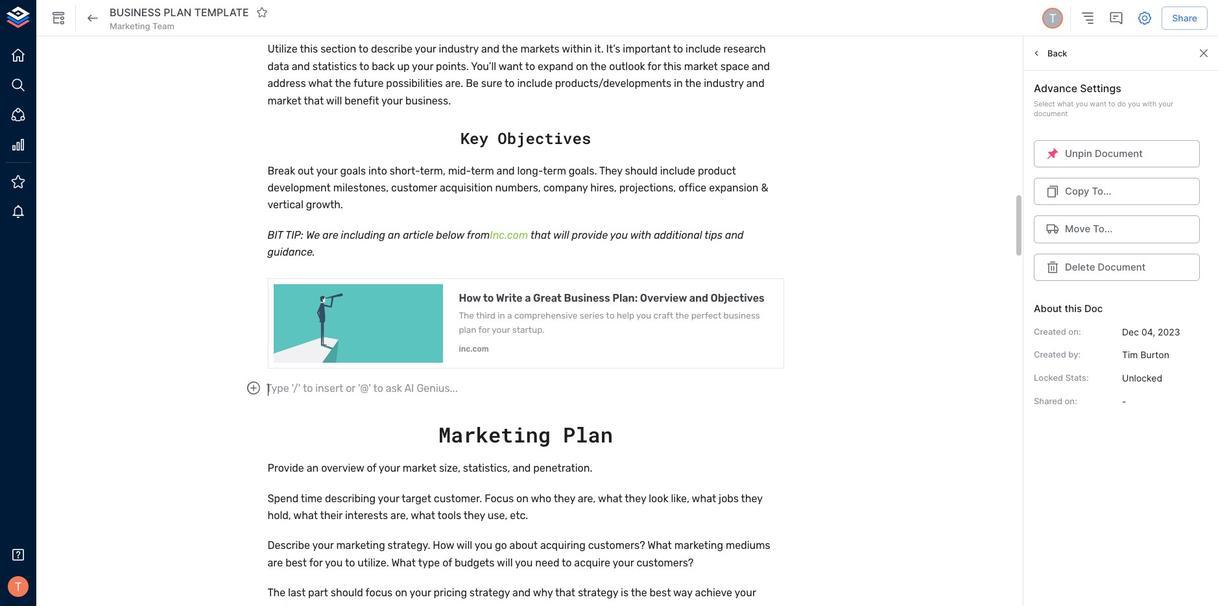 Task type: locate. For each thing, give the bounding box(es) containing it.
of
[[367, 462, 377, 475], [443, 557, 452, 569]]

short-
[[390, 165, 420, 177]]

0 horizontal spatial marketing
[[110, 21, 150, 31]]

to up future
[[359, 60, 369, 73]]

should up projections,
[[625, 165, 658, 177]]

marketing inside marketing team link
[[110, 21, 150, 31]]

1 vertical spatial how
[[433, 540, 454, 552]]

market
[[684, 60, 718, 73], [268, 95, 302, 107], [403, 462, 437, 475]]

the
[[502, 43, 518, 55], [591, 60, 607, 73], [335, 77, 351, 90], [685, 77, 702, 90], [676, 310, 689, 321], [631, 587, 647, 599]]

with inside 'that will provide you with additional tips and guidance.'
[[631, 229, 652, 241]]

0 vertical spatial that
[[304, 95, 324, 107]]

to... inside button
[[1094, 223, 1113, 235]]

1 horizontal spatial marketing
[[675, 540, 724, 552]]

for up part
[[309, 557, 323, 569]]

goals. down last
[[268, 604, 296, 606]]

should
[[625, 165, 658, 177], [331, 587, 363, 599]]

great
[[533, 292, 562, 304]]

what right the like,
[[692, 492, 717, 505]]

0 vertical spatial for
[[648, 60, 661, 73]]

0 vertical spatial on:
[[1069, 326, 1082, 337]]

-
[[1123, 396, 1127, 407]]

0 horizontal spatial an
[[307, 462, 319, 475]]

will inside utilize this section to describe your industry and the markets within it. it's important to include research data and statistics to back up your points. you'll want to expand on the outlook for this market space and address what the future possibilities are. be sure to include products/developments in the industry and market that will benefit your business.
[[326, 95, 342, 107]]

what down look
[[648, 540, 672, 552]]

0 vertical spatial this
[[300, 43, 318, 55]]

inc.com
[[459, 344, 489, 353]]

help
[[617, 310, 635, 321]]

an right provide
[[307, 462, 319, 475]]

you right "help"
[[637, 310, 652, 321]]

1 vertical spatial of
[[443, 557, 452, 569]]

on:
[[1069, 326, 1082, 337], [1065, 396, 1078, 406]]

your up possibilities
[[412, 60, 434, 73]]

how
[[459, 292, 481, 304], [433, 540, 454, 552]]

interests
[[345, 509, 388, 522]]

this left doc
[[1065, 302, 1082, 315]]

2 vertical spatial include
[[660, 165, 696, 177]]

marketing left mediums at right bottom
[[675, 540, 724, 552]]

marketing for marketing team
[[110, 21, 150, 31]]

0 vertical spatial the
[[459, 310, 474, 321]]

that down address on the top left
[[304, 95, 324, 107]]

0 horizontal spatial that
[[304, 95, 324, 107]]

business
[[724, 310, 760, 321]]

how up the third
[[459, 292, 481, 304]]

and left why on the left bottom of page
[[513, 587, 531, 599]]

1 vertical spatial want
[[1090, 99, 1107, 108]]

this down important
[[664, 60, 682, 73]]

2 horizontal spatial market
[[684, 60, 718, 73]]

look
[[649, 492, 669, 505]]

that inside the last part should focus on your pricing strategy and why that strategy is the best way achieve your goals.
[[555, 587, 576, 599]]

want inside utilize this section to describe your industry and the markets within it. it's important to include research data and statistics to back up your points. you'll want to expand on the outlook for this market space and address what the future possibilities are. be sure to include products/developments in the industry and market that will benefit your business.
[[499, 60, 523, 73]]

spend
[[268, 492, 299, 505]]

expand
[[538, 60, 574, 73]]

customers?
[[588, 540, 645, 552], [637, 557, 694, 569]]

0 vertical spatial how
[[459, 292, 481, 304]]

1 horizontal spatial are
[[323, 229, 338, 241]]

2 created from the top
[[1034, 349, 1067, 360]]

plan
[[459, 325, 477, 335]]

1 vertical spatial industry
[[704, 77, 744, 90]]

they
[[600, 165, 623, 177]]

they left look
[[625, 492, 647, 505]]

on inside spend time describing your target customer. focus on who they are, what they look like, what jobs they hold, what their interests are, what tools they use, etc.
[[517, 492, 529, 505]]

dec
[[1123, 326, 1140, 337]]

goals. up company
[[569, 165, 597, 177]]

that right why on the left bottom of page
[[555, 587, 576, 599]]

1 horizontal spatial should
[[625, 165, 658, 177]]

0 vertical spatial are,
[[578, 492, 596, 505]]

1 vertical spatial t
[[14, 579, 22, 594]]

2 horizontal spatial this
[[1065, 302, 1082, 315]]

0 horizontal spatial with
[[631, 229, 652, 241]]

what
[[308, 77, 333, 90], [1058, 99, 1074, 108], [598, 492, 623, 505], [692, 492, 717, 505], [294, 509, 318, 522], [411, 509, 435, 522]]

0 vertical spatial include
[[686, 43, 721, 55]]

how inside describe your marketing strategy. how will you go about acquiring customers? what marketing mediums are best for you to utilize. what type of budgets will you need to acquire your customers?
[[433, 540, 454, 552]]

overview
[[321, 462, 364, 475]]

0 vertical spatial in
[[674, 77, 683, 90]]

for inside how to write a great business plan: overview and objectives the third in a comprehensive series to help you craft the perfect business plan for your startup.
[[479, 325, 490, 335]]

your right "out"
[[316, 165, 338, 177]]

0 horizontal spatial how
[[433, 540, 454, 552]]

growth.
[[306, 199, 343, 211]]

and up numbers, at the top
[[497, 165, 515, 177]]

to... right move
[[1094, 223, 1113, 235]]

include for they
[[660, 165, 696, 177]]

what inside utilize this section to describe your industry and the markets within it. it's important to include research data and statistics to back up your points. you'll want to expand on the outlook for this market space and address what the future possibilities are. be sure to include products/developments in the industry and market that will benefit your business.
[[308, 77, 333, 90]]

marketing
[[110, 21, 150, 31], [439, 420, 551, 448]]

0 vertical spatial an
[[388, 229, 401, 241]]

1 horizontal spatial want
[[1090, 99, 1107, 108]]

that
[[304, 95, 324, 107], [531, 229, 551, 241], [555, 587, 576, 599]]

term up acquisition
[[471, 165, 494, 177]]

0 vertical spatial to...
[[1093, 185, 1112, 197]]

on up etc.
[[517, 492, 529, 505]]

1 horizontal spatial term
[[543, 165, 566, 177]]

will up budgets
[[457, 540, 473, 552]]

2 horizontal spatial that
[[555, 587, 576, 599]]

0 vertical spatial document
[[1095, 147, 1143, 159]]

focus
[[366, 587, 393, 599]]

0 horizontal spatial of
[[367, 462, 377, 475]]

your right do
[[1159, 99, 1174, 108]]

milestones,
[[333, 182, 389, 194]]

objectives inside how to write a great business plan: overview and objectives the third in a comprehensive series to help you craft the perfect business plan for your startup.
[[711, 292, 765, 304]]

including
[[341, 229, 386, 241]]

the
[[459, 310, 474, 321], [268, 587, 286, 599]]

t
[[1050, 11, 1057, 25], [14, 579, 22, 594]]

will inside 'that will provide you with additional tips and guidance.'
[[554, 229, 570, 241]]

objectives up long- at the left
[[498, 128, 591, 149]]

1 horizontal spatial for
[[479, 325, 490, 335]]

part
[[308, 587, 328, 599]]

and down research
[[752, 60, 770, 73]]

key objectives
[[461, 128, 591, 149]]

statistics
[[313, 60, 357, 73]]

include up the "space"
[[686, 43, 721, 55]]

document down the move to... button
[[1098, 261, 1146, 273]]

your down "their" on the left bottom of page
[[312, 540, 334, 552]]

the last part should focus on your pricing strategy and why that strategy is the best way achieve your goals.
[[268, 587, 759, 606]]

0 horizontal spatial industry
[[439, 43, 479, 55]]

1 horizontal spatial of
[[443, 557, 452, 569]]

delete
[[1066, 261, 1096, 273]]

created down about at right
[[1034, 326, 1067, 337]]

1 vertical spatial for
[[479, 325, 490, 335]]

you up part
[[325, 557, 343, 569]]

with right do
[[1143, 99, 1157, 108]]

to... for copy to...
[[1093, 185, 1112, 197]]

0 horizontal spatial on
[[395, 587, 408, 599]]

the inside how to write a great business plan: overview and objectives the third in a comprehensive series to help you craft the perfect business plan for your startup.
[[459, 310, 474, 321]]

are, down target
[[391, 509, 409, 522]]

what down target
[[411, 509, 435, 522]]

best
[[286, 557, 307, 569], [650, 587, 671, 599]]

market left size,
[[403, 462, 437, 475]]

your down the third
[[492, 325, 510, 335]]

are down describe
[[268, 557, 283, 569]]

marketing plan
[[439, 420, 613, 448]]

what up the document
[[1058, 99, 1074, 108]]

benefit
[[345, 95, 379, 107]]

in inside utilize this section to describe your industry and the markets within it. it's important to include research data and statistics to back up your points. you'll want to expand on the outlook for this market space and address what the future possibilities are. be sure to include products/developments in the industry and market that will benefit your business.
[[674, 77, 683, 90]]

1 vertical spatial t button
[[4, 572, 32, 601]]

1 horizontal spatial strategy
[[578, 587, 619, 599]]

of right the type
[[443, 557, 452, 569]]

document inside button
[[1098, 261, 1146, 273]]

0 horizontal spatial want
[[499, 60, 523, 73]]

0 vertical spatial marketing
[[110, 21, 150, 31]]

0 vertical spatial t
[[1050, 11, 1057, 25]]

0 horizontal spatial term
[[471, 165, 494, 177]]

on: up by:
[[1069, 326, 1082, 337]]

are
[[323, 229, 338, 241], [268, 557, 283, 569]]

best left way
[[650, 587, 671, 599]]

customers? up way
[[637, 557, 694, 569]]

1 created from the top
[[1034, 326, 1067, 337]]

market down address on the top left
[[268, 95, 302, 107]]

the left last
[[268, 587, 286, 599]]

to down the acquiring
[[562, 557, 572, 569]]

this
[[300, 43, 318, 55], [664, 60, 682, 73], [1065, 302, 1082, 315]]

2 marketing from the left
[[675, 540, 724, 552]]

startup.
[[513, 325, 545, 335]]

document
[[1034, 109, 1068, 118]]

1 vertical spatial marketing
[[439, 420, 551, 448]]

1 vertical spatial on:
[[1065, 396, 1078, 406]]

0 horizontal spatial best
[[286, 557, 307, 569]]

1 horizontal spatial in
[[674, 77, 683, 90]]

best for way
[[650, 587, 671, 599]]

a down write at left
[[508, 310, 512, 321]]

a
[[525, 292, 531, 304], [508, 310, 512, 321]]

the inside how to write a great business plan: overview and objectives the third in a comprehensive series to help you craft the perfect business plan for your startup.
[[676, 310, 689, 321]]

to
[[359, 43, 369, 55], [673, 43, 683, 55], [359, 60, 369, 73], [525, 60, 535, 73], [505, 77, 515, 90], [1109, 99, 1116, 108], [483, 292, 494, 304], [606, 310, 615, 321], [345, 557, 355, 569], [562, 557, 572, 569]]

marketing up utilize.
[[336, 540, 385, 552]]

your left target
[[378, 492, 400, 505]]

you inside how to write a great business plan: overview and objectives the third in a comprehensive series to help you craft the perfect business plan for your startup.
[[637, 310, 652, 321]]

2 horizontal spatial for
[[648, 60, 661, 73]]

strategy left is
[[578, 587, 619, 599]]

0 vertical spatial on
[[576, 60, 588, 73]]

2 strategy from the left
[[578, 587, 619, 599]]

how up the type
[[433, 540, 454, 552]]

type
[[418, 557, 440, 569]]

what down time
[[294, 509, 318, 522]]

they right "jobs"
[[742, 492, 763, 505]]

inc.com
[[490, 229, 528, 241]]

created for created by:
[[1034, 349, 1067, 360]]

locked
[[1034, 372, 1064, 383]]

hold,
[[268, 509, 291, 522]]

to left do
[[1109, 99, 1116, 108]]

1 horizontal spatial a
[[525, 292, 531, 304]]

0 horizontal spatial for
[[309, 557, 323, 569]]

0 horizontal spatial in
[[498, 310, 505, 321]]

created for created on:
[[1034, 326, 1067, 337]]

move
[[1066, 223, 1091, 235]]

and right tips
[[726, 229, 744, 241]]

1 vertical spatial created
[[1034, 349, 1067, 360]]

about
[[510, 540, 538, 552]]

1 horizontal spatial best
[[650, 587, 671, 599]]

an
[[388, 229, 401, 241], [307, 462, 319, 475]]

team
[[152, 21, 175, 31]]

1 term from the left
[[471, 165, 494, 177]]

1 vertical spatial that
[[531, 229, 551, 241]]

0 horizontal spatial what
[[392, 557, 416, 569]]

you down about on the left bottom
[[515, 557, 533, 569]]

2 vertical spatial on
[[395, 587, 408, 599]]

comments image
[[1109, 10, 1125, 26]]

favorite image
[[256, 6, 268, 18]]

0 horizontal spatial are
[[268, 557, 283, 569]]

for down important
[[648, 60, 661, 73]]

tim burton
[[1123, 349, 1170, 360]]

2 vertical spatial this
[[1065, 302, 1082, 315]]

marketing down business
[[110, 21, 150, 31]]

be
[[466, 77, 479, 90]]

that right inc.com
[[531, 229, 551, 241]]

strategy down budgets
[[470, 587, 510, 599]]

product
[[698, 165, 736, 177]]

1 vertical spatial objectives
[[711, 292, 765, 304]]

about
[[1034, 302, 1063, 315]]

this for about
[[1065, 302, 1082, 315]]

to... inside button
[[1093, 185, 1112, 197]]

your right achieve
[[735, 587, 756, 599]]

what down strategy. at the left bottom
[[392, 557, 416, 569]]

time
[[301, 492, 323, 505]]

document for delete document
[[1098, 261, 1146, 273]]

include for important
[[686, 43, 721, 55]]

include inside 'break out your goals into short-term, mid-term and long-term goals. they should include product development milestones, customer acquisition numbers, company hires, projections, office expansion & vertical growth.'
[[660, 165, 696, 177]]

and inside the last part should focus on your pricing strategy and why that strategy is the best way achieve your goals.
[[513, 587, 531, 599]]

best inside the last part should focus on your pricing strategy and why that strategy is the best way achieve your goals.
[[650, 587, 671, 599]]

1 horizontal spatial what
[[648, 540, 672, 552]]

on: for shared on:
[[1065, 396, 1078, 406]]

1 vertical spatial include
[[518, 77, 553, 90]]

of right overview
[[367, 462, 377, 475]]

1 vertical spatial should
[[331, 587, 363, 599]]

term,
[[420, 165, 446, 177]]

your inside spend time describing your target customer. focus on who they are, what they look like, what jobs they hold, what their interests are, what tools they use, etc.
[[378, 492, 400, 505]]

that inside utilize this section to describe your industry and the markets within it. it's important to include research data and statistics to back up your points. you'll want to expand on the outlook for this market space and address what the future possibilities are. be sure to include products/developments in the industry and market that will benefit your business.
[[304, 95, 324, 107]]

select
[[1034, 99, 1056, 108]]

marketing up 'statistics,' at left
[[439, 420, 551, 448]]

1 horizontal spatial the
[[459, 310, 474, 321]]

1 horizontal spatial market
[[403, 462, 437, 475]]

for inside utilize this section to describe your industry and the markets within it. it's important to include research data and statistics to back up your points. you'll want to expand on the outlook for this market space and address what the future possibilities are. be sure to include products/developments in the industry and market that will benefit your business.
[[648, 60, 661, 73]]

write
[[496, 292, 523, 304]]

0 vertical spatial best
[[286, 557, 307, 569]]

document up copy to... button at right
[[1095, 147, 1143, 159]]

shared on:
[[1034, 396, 1078, 406]]

is
[[621, 587, 629, 599]]

1 vertical spatial are,
[[391, 509, 409, 522]]

stats:
[[1066, 372, 1089, 383]]

2 vertical spatial for
[[309, 557, 323, 569]]

this right utilize
[[300, 43, 318, 55]]

1 vertical spatial are
[[268, 557, 283, 569]]

and up perfect
[[690, 292, 709, 304]]

in
[[674, 77, 683, 90], [498, 310, 505, 321]]

0 horizontal spatial market
[[268, 95, 302, 107]]

will left provide
[[554, 229, 570, 241]]

that inside 'that will provide you with additional tips and guidance.'
[[531, 229, 551, 241]]

0 horizontal spatial marketing
[[336, 540, 385, 552]]

and up address on the top left
[[292, 60, 310, 73]]

customers? up acquire
[[588, 540, 645, 552]]

1 horizontal spatial an
[[388, 229, 401, 241]]

1 vertical spatial on
[[517, 492, 529, 505]]

2 horizontal spatial on
[[576, 60, 588, 73]]

for down the third
[[479, 325, 490, 335]]

0 vertical spatial goals.
[[569, 165, 597, 177]]

0 horizontal spatial are,
[[391, 509, 409, 522]]

1 horizontal spatial how
[[459, 292, 481, 304]]

0 horizontal spatial the
[[268, 587, 286, 599]]

your inside 'advance settings select what you want to do you with your document'
[[1159, 99, 1174, 108]]

0 vertical spatial objectives
[[498, 128, 591, 149]]

your down possibilities
[[382, 95, 403, 107]]

with
[[1143, 99, 1157, 108], [631, 229, 652, 241]]

should inside the last part should focus on your pricing strategy and why that strategy is the best way achieve your goals.
[[331, 587, 363, 599]]

share button
[[1162, 6, 1208, 30]]

template
[[194, 6, 249, 19]]

include up office
[[660, 165, 696, 177]]

1 vertical spatial to...
[[1094, 223, 1113, 235]]

market left the "space"
[[684, 60, 718, 73]]

with left additional
[[631, 229, 652, 241]]

1 vertical spatial best
[[650, 587, 671, 599]]

way
[[674, 587, 693, 599]]

2 vertical spatial that
[[555, 587, 576, 599]]

with inside 'advance settings select what you want to do you with your document'
[[1143, 99, 1157, 108]]

describe
[[268, 540, 310, 552]]

best inside describe your marketing strategy. how will you go about acquiring customers? what marketing mediums are best for you to utilize. what type of budgets will you need to acquire your customers?
[[286, 557, 307, 569]]

0 vertical spatial with
[[1143, 99, 1157, 108]]

up
[[397, 60, 410, 73]]

describe your marketing strategy. how will you go about acquiring customers? what marketing mediums are best for you to utilize. what type of budgets will you need to acquire your customers?
[[268, 540, 773, 569]]

1 horizontal spatial that
[[531, 229, 551, 241]]

2023
[[1158, 326, 1181, 337]]

table of contents image
[[1081, 10, 1096, 26]]

best down describe
[[286, 557, 307, 569]]

industry down the "space"
[[704, 77, 744, 90]]

0 vertical spatial should
[[625, 165, 658, 177]]

should right part
[[331, 587, 363, 599]]

your up is
[[613, 557, 634, 569]]

term up company
[[543, 165, 566, 177]]

plan:
[[613, 292, 638, 304]]

1 vertical spatial goals.
[[268, 604, 296, 606]]

0 horizontal spatial should
[[331, 587, 363, 599]]

2 vertical spatial market
[[403, 462, 437, 475]]

you right do
[[1129, 99, 1141, 108]]

created on:
[[1034, 326, 1082, 337]]

are right we
[[323, 229, 338, 241]]

0 horizontal spatial a
[[508, 310, 512, 321]]

1 horizontal spatial objectives
[[711, 292, 765, 304]]

size,
[[439, 462, 461, 475]]

you'll
[[471, 60, 497, 73]]

and inside 'break out your goals into short-term, mid-term and long-term goals. they should include product development milestones, customer acquisition numbers, company hires, projections, office expansion & vertical growth.'
[[497, 165, 515, 177]]

will
[[326, 95, 342, 107], [554, 229, 570, 241], [457, 540, 473, 552], [497, 557, 513, 569]]

on down within at left
[[576, 60, 588, 73]]

created up the locked
[[1034, 349, 1067, 360]]



Task type: vqa. For each thing, say whether or not it's contained in the screenshot.
ANYTIME.
no



Task type: describe. For each thing, give the bounding box(es) containing it.
to right important
[[673, 43, 683, 55]]

on: for created on:
[[1069, 326, 1082, 337]]

for inside describe your marketing strategy. how will you go about acquiring customers? what marketing mediums are best for you to utilize. what type of budgets will you need to acquire your customers?
[[309, 557, 323, 569]]

you inside 'that will provide you with additional tips and guidance.'
[[610, 229, 628, 241]]

advance settings select what you want to do you with your document
[[1034, 82, 1174, 118]]

to right section
[[359, 43, 369, 55]]

settings
[[1081, 82, 1122, 95]]

and inside 'that will provide you with additional tips and guidance.'
[[726, 229, 744, 241]]

1 vertical spatial market
[[268, 95, 302, 107]]

0 vertical spatial industry
[[439, 43, 479, 55]]

it.
[[595, 43, 604, 55]]

burton
[[1141, 349, 1170, 360]]

possibilities
[[386, 77, 443, 90]]

they right who
[[554, 492, 576, 505]]

business.
[[406, 95, 451, 107]]

2 term from the left
[[543, 165, 566, 177]]

move to...
[[1066, 223, 1113, 235]]

0 vertical spatial customers?
[[588, 540, 645, 552]]

break out your goals into short-term, mid-term and long-term goals. they should include product development milestones, customer acquisition numbers, company hires, projections, office expansion & vertical growth.
[[268, 165, 771, 211]]

third
[[476, 310, 496, 321]]

doc
[[1085, 302, 1103, 315]]

it's
[[606, 43, 621, 55]]

dec 04, 2023
[[1123, 326, 1181, 337]]

address
[[268, 77, 306, 90]]

1 vertical spatial a
[[508, 310, 512, 321]]

that will provide you with additional tips and guidance.
[[268, 229, 747, 258]]

spend time describing your target customer. focus on who they are, what they look like, what jobs they hold, what their interests are, what tools they use, etc.
[[268, 492, 766, 522]]

utilize.
[[358, 557, 389, 569]]

locked stats:
[[1034, 372, 1089, 383]]

your inside how to write a great business plan: overview and objectives the third in a comprehensive series to help you craft the perfect business plan for your startup.
[[492, 325, 510, 335]]

key
[[461, 128, 489, 149]]

of inside describe your marketing strategy. how will you go about acquiring customers? what marketing mediums are best for you to utilize. what type of budgets will you need to acquire your customers?
[[443, 557, 452, 569]]

show wiki image
[[51, 10, 66, 26]]

will down go
[[497, 557, 513, 569]]

series
[[580, 310, 604, 321]]

numbers,
[[496, 182, 541, 194]]

you left go
[[475, 540, 493, 552]]

business
[[110, 6, 161, 19]]

and down marketing plan
[[513, 462, 531, 475]]

how to write a great business plan: overview and objectives the third in a comprehensive series to help you craft the perfect business plan for your startup.
[[459, 292, 765, 335]]

to left utilize.
[[345, 557, 355, 569]]

0 vertical spatial market
[[684, 60, 718, 73]]

target
[[402, 492, 431, 505]]

created by:
[[1034, 349, 1081, 360]]

budgets
[[455, 557, 495, 569]]

by:
[[1069, 349, 1081, 360]]

they left "use,"
[[464, 509, 485, 522]]

0 horizontal spatial t
[[14, 579, 22, 594]]

04,
[[1142, 326, 1156, 337]]

your inside 'break out your goals into short-term, mid-term and long-term goals. they should include product development milestones, customer acquisition numbers, company hires, projections, office expansion & vertical growth.'
[[316, 165, 338, 177]]

advance
[[1034, 82, 1078, 95]]

to... for move to...
[[1094, 223, 1113, 235]]

marketing for marketing plan
[[439, 420, 551, 448]]

back button
[[1029, 43, 1071, 63]]

and up you'll
[[481, 43, 500, 55]]

comprehensive
[[515, 310, 578, 321]]

achieve
[[695, 587, 733, 599]]

0 vertical spatial are
[[323, 229, 338, 241]]

1 horizontal spatial t button
[[1041, 6, 1066, 31]]

the inside the last part should focus on your pricing strategy and why that strategy is the best way achieve your goals.
[[631, 587, 647, 599]]

strategy.
[[388, 540, 431, 552]]

marketing team
[[110, 21, 175, 31]]

are inside describe your marketing strategy. how will you go about acquiring customers? what marketing mediums are best for you to utilize. what type of budgets will you need to acquire your customers?
[[268, 557, 283, 569]]

unpin
[[1066, 147, 1093, 159]]

to left "help"
[[606, 310, 615, 321]]

in inside how to write a great business plan: overview and objectives the third in a comprehensive series to help you craft the perfect business plan for your startup.
[[498, 310, 505, 321]]

plan
[[563, 420, 613, 448]]

article
[[403, 229, 434, 241]]

within
[[562, 43, 592, 55]]

want inside 'advance settings select what you want to do you with your document'
[[1090, 99, 1107, 108]]

sure
[[481, 77, 503, 90]]

expansion
[[709, 182, 759, 194]]

customer.
[[434, 492, 482, 505]]

inc.com link
[[490, 229, 528, 241]]

development
[[268, 182, 331, 194]]

perfect
[[692, 310, 722, 321]]

long-
[[518, 165, 543, 177]]

overview
[[640, 292, 687, 304]]

into
[[369, 165, 387, 177]]

copy
[[1066, 185, 1090, 197]]

the inside the last part should focus on your pricing strategy and why that strategy is the best way achieve your goals.
[[268, 587, 286, 599]]

to right sure
[[505, 77, 515, 90]]

craft
[[654, 310, 674, 321]]

0 horizontal spatial t button
[[4, 572, 32, 601]]

provide an overview of your market size, statistics, and penetration.
[[268, 462, 593, 475]]

delete document
[[1066, 261, 1146, 273]]

and inside how to write a great business plan: overview and objectives the third in a comprehensive series to help you craft the perfect business plan for your startup.
[[690, 292, 709, 304]]

provide
[[268, 462, 304, 475]]

1 horizontal spatial industry
[[704, 77, 744, 90]]

how inside how to write a great business plan: overview and objectives the third in a comprehensive series to help you craft the perfect business plan for your startup.
[[459, 292, 481, 304]]

settings image
[[1138, 10, 1153, 26]]

goals. inside 'break out your goals into short-term, mid-term and long-term goals. they should include product development milestones, customer acquisition numbers, company hires, projections, office expansion & vertical growth.'
[[569, 165, 597, 177]]

below
[[436, 229, 465, 241]]

jobs
[[719, 492, 739, 505]]

utilize this section to describe your industry and the markets within it. it's important to include research data and statistics to back up your points. you'll want to expand on the outlook for this market space and address what the future possibilities are. be sure to include products/developments in the industry and market that will benefit your business.
[[268, 43, 773, 107]]

document for unpin document
[[1095, 147, 1143, 159]]

1 vertical spatial this
[[664, 60, 682, 73]]

products/developments
[[555, 77, 672, 90]]

we
[[306, 229, 320, 241]]

you down settings
[[1076, 99, 1088, 108]]

use,
[[488, 509, 508, 522]]

out
[[298, 165, 314, 177]]

important
[[623, 43, 671, 55]]

tim
[[1123, 349, 1139, 360]]

acquisition
[[440, 182, 493, 194]]

0 horizontal spatial objectives
[[498, 128, 591, 149]]

plan
[[164, 6, 192, 19]]

pricing
[[434, 587, 467, 599]]

marketing team link
[[110, 20, 175, 32]]

1 strategy from the left
[[470, 587, 510, 599]]

this for utilize
[[300, 43, 318, 55]]

need
[[536, 557, 560, 569]]

to up the third
[[483, 292, 494, 304]]

and down the "space"
[[747, 77, 765, 90]]

1 horizontal spatial are,
[[578, 492, 596, 505]]

what inside 'advance settings select what you want to do you with your document'
[[1058, 99, 1074, 108]]

should inside 'break out your goals into short-term, mid-term and long-term goals. they should include product development milestones, customer acquisition numbers, company hires, projections, office expansion & vertical growth.'
[[625, 165, 658, 177]]

your left pricing
[[410, 587, 431, 599]]

best for for
[[286, 557, 307, 569]]

to down markets
[[525, 60, 535, 73]]

utilize
[[268, 43, 298, 55]]

like,
[[671, 492, 690, 505]]

1 marketing from the left
[[336, 540, 385, 552]]

on inside utilize this section to describe your industry and the markets within it. it's important to include research data and statistics to back up your points. you'll want to expand on the outlook for this market space and address what the future possibilities are. be sure to include products/developments in the industry and market that will benefit your business.
[[576, 60, 588, 73]]

who
[[531, 492, 552, 505]]

mediums
[[726, 540, 771, 552]]

copy to... button
[[1034, 178, 1201, 205]]

research
[[724, 43, 766, 55]]

on inside the last part should focus on your pricing strategy and why that strategy is the best way achieve your goals.
[[395, 587, 408, 599]]

back
[[372, 60, 395, 73]]

0 vertical spatial of
[[367, 462, 377, 475]]

1 vertical spatial customers?
[[637, 557, 694, 569]]

go back image
[[85, 10, 101, 26]]

bit
[[268, 229, 283, 241]]

guidance.
[[268, 246, 315, 258]]

what left look
[[598, 492, 623, 505]]

share
[[1173, 12, 1198, 23]]

penetration.
[[534, 462, 593, 475]]

your right overview
[[379, 462, 400, 475]]

to inside 'advance settings select what you want to do you with your document'
[[1109, 99, 1116, 108]]

1 vertical spatial an
[[307, 462, 319, 475]]

tips
[[705, 229, 723, 241]]

goals. inside the last part should focus on your pricing strategy and why that strategy is the best way achieve your goals.
[[268, 604, 296, 606]]

additional
[[654, 229, 703, 241]]

your up points.
[[415, 43, 436, 55]]



